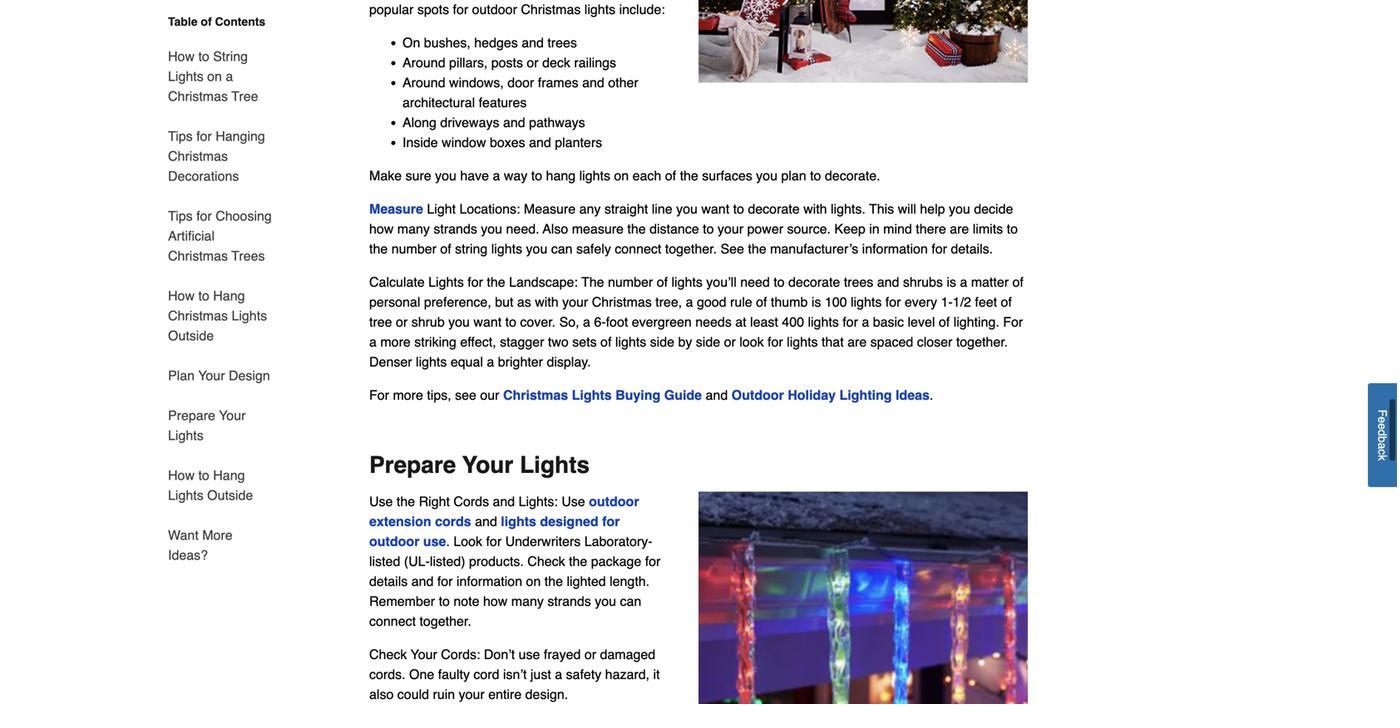 Task type: locate. For each thing, give the bounding box(es) containing it.
1 vertical spatial outside
[[207, 488, 253, 503]]

a
[[226, 69, 233, 84], [493, 168, 500, 183], [960, 275, 968, 290], [686, 295, 693, 310], [583, 314, 591, 330], [862, 314, 869, 330], [369, 334, 377, 350], [487, 354, 494, 370], [1376, 443, 1390, 449], [555, 667, 562, 683]]

locations:
[[460, 201, 520, 217]]

is
[[947, 275, 956, 290], [812, 295, 821, 310]]

1 horizontal spatial number
[[608, 275, 653, 290]]

want more ideas?
[[168, 528, 233, 563]]

0 horizontal spatial how
[[369, 221, 394, 237]]

1 horizontal spatial .
[[930, 388, 934, 403]]

and inside 'calculate lights for the landscape: the number of lights you'll need to decorate trees and shrubs is a matter of personal preference, but as with your christmas tree, a good rule of thumb is 100 lights for every 1-1/2 feet of tree or shrub you want to cover. so, a 6-foot evergreen needs at least 400 lights for a basic level of lighting. for a more striking effect, stagger two sets of lights side by side or look for lights that are spaced closer together. denser lights equal a brighter display.'
[[877, 275, 900, 290]]

lights down table
[[168, 69, 204, 84]]

1 vertical spatial how
[[168, 288, 195, 304]]

1 vertical spatial strands
[[548, 594, 591, 609]]

0 horizontal spatial on
[[207, 69, 222, 84]]

and right guide at the bottom
[[706, 388, 728, 403]]

of left string
[[440, 241, 451, 257]]

many down measure link
[[397, 221, 430, 237]]

christmas inside "tips for hanging christmas decorations"
[[168, 148, 228, 164]]

safely
[[576, 241, 611, 257]]

measure down make
[[369, 201, 423, 217]]

together. down distance
[[665, 241, 717, 257]]

1 vertical spatial prepare
[[369, 452, 456, 479]]

0 horizontal spatial many
[[397, 221, 430, 237]]

ideas?
[[168, 548, 208, 563]]

for down denser
[[369, 388, 389, 403]]

hang inside how to hang lights outside
[[213, 468, 245, 483]]

connect inside . look for underwriters laboratory- listed (ul-listed) products. check the package for details and for information on the lighted length. remember to note how many strands you can connect together.
[[369, 614, 416, 629]]

hang inside how to hang christmas lights outside
[[213, 288, 245, 304]]

safety
[[566, 667, 602, 683]]

christmas down brighter
[[503, 388, 568, 403]]

1 horizontal spatial strands
[[548, 594, 591, 609]]

in
[[869, 221, 880, 237]]

1 horizontal spatial your
[[562, 295, 588, 310]]

will
[[898, 201, 916, 217]]

outdoor
[[732, 388, 784, 403]]

tips for hanging christmas decorations
[[168, 129, 265, 184]]

want inside light locations: measure any straight line you want to decorate with lights. this will help you decide how many strands you need. also measure the distance to your power source. keep in mind there are limits to the number of string lights you can safely connect together. see the manufacturer's information for details.
[[701, 201, 730, 217]]

outside up plan
[[168, 328, 214, 344]]

calculate
[[369, 275, 425, 290]]

1 vertical spatial decorate
[[789, 275, 840, 290]]

use up listed)
[[423, 534, 446, 549]]

lights down the 400
[[787, 334, 818, 350]]

1 horizontal spatial outdoor
[[589, 494, 639, 510]]

lights inside how to hang christmas lights outside
[[232, 308, 267, 324]]

information down products. at the bottom left of page
[[457, 574, 522, 589]]

more left tips,
[[393, 388, 423, 403]]

0 vertical spatial tips
[[168, 129, 193, 144]]

k
[[1376, 455, 1390, 461]]

the left surfaces
[[680, 168, 699, 183]]

use inside lights designed for outdoor use
[[423, 534, 446, 549]]

0 vertical spatial prepare
[[168, 408, 215, 423]]

for up laboratory-
[[602, 514, 620, 529]]

0 vertical spatial on
[[207, 69, 222, 84]]

1 vertical spatial number
[[608, 275, 653, 290]]

check down underwriters
[[528, 554, 565, 569]]

0 horizontal spatial with
[[535, 295, 559, 310]]

you down preference,
[[448, 314, 470, 330]]

1 horizontal spatial on
[[526, 574, 541, 589]]

to down "prepare your lights" 'link'
[[198, 468, 209, 483]]

of up tree,
[[657, 275, 668, 290]]

how inside how to string lights on a christmas tree
[[168, 49, 195, 64]]

you left plan
[[756, 168, 778, 183]]

0 vertical spatial use
[[423, 534, 446, 549]]

level
[[908, 314, 935, 330]]

on inside how to string lights on a christmas tree
[[207, 69, 222, 84]]

on down string
[[207, 69, 222, 84]]

on
[[207, 69, 222, 84], [614, 168, 629, 183], [526, 574, 541, 589]]

you right sure
[[435, 168, 457, 183]]

plan
[[168, 368, 195, 383]]

information down mind
[[862, 241, 928, 257]]

check inside . look for underwriters laboratory- listed (ul-listed) products. check the package for details and for information on the lighted length. remember to note how many strands you can connect together.
[[528, 554, 565, 569]]

windows,
[[449, 75, 504, 90]]

strands down light
[[434, 221, 477, 237]]

with inside 'calculate lights for the landscape: the number of lights you'll need to decorate trees and shrubs is a matter of personal preference, but as with your christmas tree, a good rule of thumb is 100 lights for every 1-1/2 feet of tree or shrub you want to cover. so, a 6-foot evergreen needs at least 400 lights for a basic level of lighting. for a more striking effect, stagger two sets of lights side by side or look for lights that are spaced closer together. denser lights equal a brighter display.'
[[535, 295, 559, 310]]

are inside 'calculate lights for the landscape: the number of lights you'll need to decorate trees and shrubs is a matter of personal preference, but as with your christmas tree, a good rule of thumb is 100 lights for every 1-1/2 feet of tree or shrub you want to cover. so, a 6-foot evergreen needs at least 400 lights for a basic level of lighting. for a more striking effect, stagger two sets of lights side by side or look for lights that are spaced closer together. denser lights equal a brighter display.'
[[848, 334, 867, 350]]

of inside light locations: measure any straight line you want to decorate with lights. this will help you decide how many strands you need. also measure the distance to your power source. keep in mind there are limits to the number of string lights you can safely connect together. see the manufacturer's information for details.
[[440, 241, 451, 257]]

your inside light locations: measure any straight line you want to decorate with lights. this will help you decide how many strands you need. also measure the distance to your power source. keep in mind there are limits to the number of string lights you can safely connect together. see the manufacturer's information for details.
[[718, 221, 744, 237]]

connect inside light locations: measure any straight line you want to decorate with lights. this will help you decide how many strands you need. also measure the distance to your power source. keep in mind there are limits to the number of string lights you can safely connect together. see the manufacturer's information for details.
[[615, 241, 662, 257]]

2 how from the top
[[168, 288, 195, 304]]

of down 1-
[[939, 314, 950, 330]]

for
[[196, 129, 212, 144], [196, 208, 212, 224], [932, 241, 947, 257], [468, 275, 483, 290], [886, 295, 901, 310], [843, 314, 858, 330], [768, 334, 783, 350], [602, 514, 620, 529], [486, 534, 502, 549], [645, 554, 661, 569], [437, 574, 453, 589]]

christmas down artificial
[[168, 248, 228, 264]]

outside up 'more'
[[207, 488, 253, 503]]

1 vertical spatial how
[[483, 594, 508, 609]]

0 horizontal spatial together.
[[420, 614, 471, 629]]

just
[[531, 667, 551, 683]]

0 horizontal spatial number
[[392, 241, 437, 257]]

2 horizontal spatial your
[[718, 221, 744, 237]]

you inside . look for underwriters laboratory- listed (ul-listed) products. check the package for details and for information on the lighted length. remember to note how many strands you can connect together.
[[595, 594, 616, 609]]

0 horizontal spatial are
[[848, 334, 867, 350]]

1 vertical spatial want
[[474, 314, 502, 330]]

0 horizontal spatial prepare
[[168, 408, 215, 423]]

connect down remember
[[369, 614, 416, 629]]

with inside light locations: measure any straight line you want to decorate with lights. this will help you decide how many strands you need. also measure the distance to your power source. keep in mind there are limits to the number of string lights you can safely connect together. see the manufacturer's information for details.
[[804, 201, 827, 217]]

driveways
[[440, 115, 499, 130]]

0 vertical spatial trees
[[548, 35, 577, 50]]

1 hang from the top
[[213, 288, 245, 304]]

your down cord
[[459, 687, 485, 702]]

how down artificial
[[168, 288, 195, 304]]

striking
[[414, 334, 457, 350]]

0 vertical spatial information
[[862, 241, 928, 257]]

0 vertical spatial outside
[[168, 328, 214, 344]]

together. inside 'calculate lights for the landscape: the number of lights you'll need to decorate trees and shrubs is a matter of personal preference, but as with your christmas tree, a good rule of thumb is 100 lights for every 1-1/2 feet of tree or shrub you want to cover. so, a 6-foot evergreen needs at least 400 lights for a basic level of lighting. for a more striking effect, stagger two sets of lights side by side or look for lights that are spaced closer together. denser lights equal a brighter display.'
[[956, 334, 1008, 350]]

0 horizontal spatial check
[[369, 647, 407, 663]]

trees inside on bushes, hedges and trees around pillars, posts or deck railings around windows, door frames and other architectural features along driveways and pathways inside window boxes and planters
[[548, 35, 577, 50]]

a up 1/2
[[960, 275, 968, 290]]

plan your design link
[[168, 356, 270, 396]]

0 vertical spatial .
[[930, 388, 934, 403]]

0 vertical spatial for
[[1003, 314, 1023, 330]]

strands inside light locations: measure any straight line you want to decorate with lights. this will help you decide how many strands you need. also measure the distance to your power source. keep in mind there are limits to the number of string lights you can safely connect together. see the manufacturer's information for details.
[[434, 221, 477, 237]]

you down lighted
[[595, 594, 616, 609]]

. inside . look for underwriters laboratory- listed (ul-listed) products. check the package for details and for information on the lighted length. remember to note how many strands you can connect together.
[[446, 534, 450, 549]]

1 horizontal spatial is
[[947, 275, 956, 290]]

help
[[920, 201, 945, 217]]

measure up also at the top
[[524, 201, 576, 217]]

evergreen
[[632, 314, 692, 330]]

there
[[916, 221, 946, 237]]

of right matter
[[1013, 275, 1024, 290]]

note
[[454, 594, 480, 609]]

lights
[[579, 168, 610, 183], [491, 241, 522, 257], [672, 275, 703, 290], [851, 295, 882, 310], [808, 314, 839, 330], [615, 334, 646, 350], [787, 334, 818, 350], [416, 354, 447, 370], [501, 514, 536, 529]]

1 around from the top
[[403, 55, 446, 70]]

to
[[198, 49, 209, 64], [531, 168, 542, 183], [810, 168, 821, 183], [733, 201, 744, 217], [703, 221, 714, 237], [1007, 221, 1018, 237], [774, 275, 785, 290], [198, 288, 209, 304], [505, 314, 517, 330], [198, 468, 209, 483], [439, 594, 450, 609]]

1 vertical spatial connect
[[369, 614, 416, 629]]

your up the use the right cords and lights: use
[[462, 452, 513, 479]]

number up the calculate
[[392, 241, 437, 257]]

0 vertical spatial hang
[[213, 288, 245, 304]]

decorate inside 'calculate lights for the landscape: the number of lights you'll need to decorate trees and shrubs is a matter of personal preference, but as with your christmas tree, a good rule of thumb is 100 lights for every 1-1/2 feet of tree or shrub you want to cover. so, a 6-foot evergreen needs at least 400 lights for a basic level of lighting. for a more striking effect, stagger two sets of lights side by side or look for lights that are spaced closer together. denser lights equal a brighter display.'
[[789, 275, 840, 290]]

lights inside 'link'
[[168, 428, 204, 443]]

0 horizontal spatial outdoor
[[369, 534, 420, 549]]

tips
[[168, 129, 193, 144], [168, 208, 193, 224]]

christmas
[[168, 89, 228, 104], [168, 148, 228, 164], [168, 248, 228, 264], [592, 295, 652, 310], [168, 308, 228, 324], [503, 388, 568, 403]]

decorate.
[[825, 168, 881, 183]]

f e e d b a c k
[[1376, 410, 1390, 461]]

christmas inside the tips for choosing artificial christmas trees
[[168, 248, 228, 264]]

or right tree
[[396, 314, 408, 330]]

and down (ul-
[[411, 574, 434, 589]]

your inside 'calculate lights for the landscape: the number of lights you'll need to decorate trees and shrubs is a matter of personal preference, but as with your christmas tree, a good rule of thumb is 100 lights for every 1-1/2 feet of tree or shrub you want to cover. so, a 6-foot evergreen needs at least 400 lights for a basic level of lighting. for a more striking effect, stagger two sets of lights side by side or look for lights that are spaced closer together. denser lights equal a brighter display.'
[[562, 295, 588, 310]]

measure link
[[369, 201, 423, 217]]

and up boxes at the left top
[[503, 115, 525, 130]]

lighted
[[567, 574, 606, 589]]

. look for underwriters laboratory- listed (ul-listed) products. check the package for details and for information on the lighted length. remember to note how many strands you can connect together.
[[369, 534, 661, 629]]

0 horizontal spatial your
[[459, 687, 485, 702]]

f
[[1376, 410, 1390, 417]]

want inside 'calculate lights for the landscape: the number of lights you'll need to decorate trees and shrubs is a matter of personal preference, but as with your christmas tree, a good rule of thumb is 100 lights for every 1-1/2 feet of tree or shrub you want to cover. so, a 6-foot evergreen needs at least 400 lights for a basic level of lighting. for a more striking effect, stagger two sets of lights side by side or look for lights that are spaced closer together. denser lights equal a brighter display.'
[[474, 314, 502, 330]]

with
[[804, 201, 827, 217], [535, 295, 559, 310]]

bushes,
[[424, 35, 471, 50]]

a inside button
[[1376, 443, 1390, 449]]

0 horizontal spatial .
[[446, 534, 450, 549]]

1 vertical spatial on
[[614, 168, 629, 183]]

1 vertical spatial your
[[562, 295, 588, 310]]

lights.
[[831, 201, 866, 217]]

100
[[825, 295, 847, 310]]

design.
[[525, 687, 568, 702]]

1 vertical spatial together.
[[956, 334, 1008, 350]]

0 vertical spatial together.
[[665, 241, 717, 257]]

prepare your lights up the use the right cords and lights: use
[[369, 452, 590, 479]]

choosing
[[216, 208, 272, 224]]

lights up how to hang lights outside
[[168, 428, 204, 443]]

0 horizontal spatial use
[[369, 494, 393, 510]]

0 horizontal spatial want
[[474, 314, 502, 330]]

outdoor holiday lighting ideas link
[[732, 388, 930, 403]]

cords
[[454, 494, 489, 510]]

prepare your lights down "plan your design" link on the left of the page
[[168, 408, 246, 443]]

see
[[721, 241, 744, 257]]

least
[[750, 314, 778, 330]]

lights down display.
[[572, 388, 612, 403]]

1 horizontal spatial measure
[[524, 201, 576, 217]]

0 vertical spatial around
[[403, 55, 446, 70]]

can down length.
[[620, 594, 642, 609]]

surfaces
[[702, 168, 753, 183]]

0 horizontal spatial side
[[650, 334, 675, 350]]

to down artificial
[[198, 288, 209, 304]]

0 vertical spatial are
[[950, 221, 969, 237]]

lights:
[[519, 494, 558, 510]]

tips inside "tips for hanging christmas decorations"
[[168, 129, 193, 144]]

together. inside light locations: measure any straight line you want to decorate with lights. this will help you decide how many strands you need. also measure the distance to your power source. keep in mind there are limits to the number of string lights you can safely connect together. see the manufacturer's information for details.
[[665, 241, 717, 257]]

features
[[479, 95, 527, 110]]

how down measure link
[[369, 221, 394, 237]]

1 vertical spatial around
[[403, 75, 446, 90]]

2 measure from the left
[[524, 201, 576, 217]]

on down underwriters
[[526, 574, 541, 589]]

hedges
[[474, 35, 518, 50]]

want
[[168, 528, 199, 543]]

your up so,
[[562, 295, 588, 310]]

how inside how to hang christmas lights outside
[[168, 288, 195, 304]]

can inside . look for underwriters laboratory- listed (ul-listed) products. check the package for details and for information on the lighted length. remember to note how many strands you can connect together.
[[620, 594, 642, 609]]

outside inside how to hang lights outside
[[207, 488, 253, 503]]

0 horizontal spatial strands
[[434, 221, 477, 237]]

0 horizontal spatial prepare your lights
[[168, 408, 246, 443]]

or
[[527, 55, 539, 70], [396, 314, 408, 330], [724, 334, 736, 350], [585, 647, 596, 663]]

0 horizontal spatial use
[[423, 534, 446, 549]]

hang down trees
[[213, 288, 245, 304]]

2 vertical spatial your
[[459, 687, 485, 702]]

0 vertical spatial how
[[168, 49, 195, 64]]

e up b
[[1376, 424, 1390, 430]]

to inside how to string lights on a christmas tree
[[198, 49, 209, 64]]

.
[[930, 388, 934, 403], [446, 534, 450, 549]]

decorate up power
[[748, 201, 800, 217]]

light locations: measure any straight line you want to decorate with lights. this will help you decide how many strands you need. also measure the distance to your power source. keep in mind there are limits to the number of string lights you can safely connect together. see the manufacturer's information for details.
[[369, 201, 1018, 257]]

how for how to string lights on a christmas tree
[[168, 49, 195, 64]]

christmas inside 'calculate lights for the landscape: the number of lights you'll need to decorate trees and shrubs is a matter of personal preference, but as with your christmas tree, a good rule of thumb is 100 lights for every 1-1/2 feet of tree or shrub you want to cover. so, a 6-foot evergreen needs at least 400 lights for a basic level of lighting. for a more striking effect, stagger two sets of lights side by side or look for lights that are spaced closer together. denser lights equal a brighter display.'
[[592, 295, 652, 310]]

table of contents
[[168, 15, 266, 28]]

prepare up right
[[369, 452, 456, 479]]

0 vertical spatial how
[[369, 221, 394, 237]]

1 horizontal spatial use
[[562, 494, 585, 510]]

1 vertical spatial with
[[535, 295, 559, 310]]

1 horizontal spatial information
[[862, 241, 928, 257]]

2 vertical spatial together.
[[420, 614, 471, 629]]

information inside . look for underwriters laboratory- listed (ul-listed) products. check the package for details and for information on the lighted length. remember to note how many strands you can connect together.
[[457, 574, 522, 589]]

2 side from the left
[[696, 334, 720, 350]]

to left string
[[198, 49, 209, 64]]

tips up decorations
[[168, 129, 193, 144]]

effect,
[[460, 334, 496, 350]]

1 vertical spatial information
[[457, 574, 522, 589]]

0 vertical spatial connect
[[615, 241, 662, 257]]

0 vertical spatial more
[[380, 334, 411, 350]]

keep
[[835, 221, 866, 237]]

for up basic
[[886, 295, 901, 310]]

with down landscape:
[[535, 295, 559, 310]]

1 side from the left
[[650, 334, 675, 350]]

on inside . look for underwriters laboratory- listed (ul-listed) products. check the package for details and for information on the lighted length. remember to note how many strands you can connect together.
[[526, 574, 541, 589]]

together. inside . look for underwriters laboratory- listed (ul-listed) products. check the package for details and for information on the lighted length. remember to note how many strands you can connect together.
[[420, 614, 471, 629]]

the
[[582, 275, 604, 290]]

0 vertical spatial strands
[[434, 221, 477, 237]]

on left the each
[[614, 168, 629, 183]]

more
[[202, 528, 233, 543]]

1 horizontal spatial are
[[950, 221, 969, 237]]

side down evergreen
[[650, 334, 675, 350]]

are right 'that'
[[848, 334, 867, 350]]

strands down lighted
[[548, 594, 591, 609]]

. down closer
[[930, 388, 934, 403]]

2 vertical spatial on
[[526, 574, 541, 589]]

cords.
[[369, 667, 406, 683]]

0 vertical spatial your
[[718, 221, 744, 237]]

2 tips from the top
[[168, 208, 193, 224]]

power
[[747, 221, 784, 237]]

1 horizontal spatial check
[[528, 554, 565, 569]]

table of contents element
[[148, 13, 273, 566]]

0 vertical spatial with
[[804, 201, 827, 217]]

for right lighting.
[[1003, 314, 1023, 330]]

can
[[551, 241, 573, 257], [620, 594, 642, 609]]

your right plan
[[198, 368, 225, 383]]

lighting.
[[954, 314, 1000, 330]]

0 horizontal spatial for
[[369, 388, 389, 403]]

your
[[718, 221, 744, 237], [562, 295, 588, 310], [459, 687, 485, 702]]

number inside 'calculate lights for the landscape: the number of lights you'll need to decorate trees and shrubs is a matter of personal preference, but as with your christmas tree, a good rule of thumb is 100 lights for every 1-1/2 feet of tree or shrub you want to cover. so, a 6-foot evergreen needs at least 400 lights for a basic level of lighting. for a more striking effect, stagger two sets of lights side by side or look for lights that are spaced closer together. denser lights equal a brighter display.'
[[608, 275, 653, 290]]

1 use from the left
[[369, 494, 393, 510]]

more up denser
[[380, 334, 411, 350]]

0 vertical spatial decorate
[[748, 201, 800, 217]]

2 hang from the top
[[213, 468, 245, 483]]

your inside check your cords: don't use frayed or damaged cords. one faulty cord isn't just a safety hazard, it also could ruin your entire design.
[[411, 647, 437, 663]]

lights up 'any'
[[579, 168, 610, 183]]

how
[[369, 221, 394, 237], [483, 594, 508, 609]]

lights up design
[[232, 308, 267, 324]]

are inside light locations: measure any straight line you want to decorate with lights. this will help you decide how many strands you need. also measure the distance to your power source. keep in mind there are limits to the number of string lights you can safely connect together. see the manufacturer's information for details.
[[950, 221, 969, 237]]

a right just
[[555, 667, 562, 683]]

to left note
[[439, 594, 450, 609]]

trees up deck
[[548, 35, 577, 50]]

many
[[397, 221, 430, 237], [511, 594, 544, 609]]

1 horizontal spatial for
[[1003, 314, 1023, 330]]

artificial
[[168, 228, 215, 244]]

400
[[782, 314, 804, 330]]

of inside table of contents element
[[201, 15, 212, 28]]

check inside check your cords: don't use frayed or damaged cords. one faulty cord isn't just a safety hazard, it also could ruin your entire design.
[[369, 647, 407, 663]]

3 how from the top
[[168, 468, 195, 483]]

to inside how to hang christmas lights outside
[[198, 288, 209, 304]]

1 vertical spatial .
[[446, 534, 450, 549]]

1 horizontal spatial connect
[[615, 241, 662, 257]]

how inside light locations: measure any straight line you want to decorate with lights. this will help you decide how many strands you need. also measure the distance to your power source. keep in mind there are limits to the number of string lights you can safely connect together. see the manufacturer's information for details.
[[369, 221, 394, 237]]

cords
[[435, 514, 471, 529]]

2 vertical spatial how
[[168, 468, 195, 483]]

1 horizontal spatial can
[[620, 594, 642, 609]]

use up designed
[[562, 494, 585, 510]]

measure inside light locations: measure any straight line you want to decorate with lights. this will help you decide how many strands you need. also measure the distance to your power source. keep in mind there are limits to the number of string lights you can safely connect together. see the manufacturer's information for details.
[[524, 201, 576, 217]]

of up least
[[756, 295, 767, 310]]

of
[[201, 15, 212, 28], [665, 168, 676, 183], [440, 241, 451, 257], [657, 275, 668, 290], [1013, 275, 1024, 290], [756, 295, 767, 310], [1001, 295, 1012, 310], [939, 314, 950, 330], [601, 334, 612, 350]]

use up extension
[[369, 494, 393, 510]]

outdoor extension cords
[[369, 494, 639, 529]]

pillars,
[[449, 55, 488, 70]]

1 vertical spatial hang
[[213, 468, 245, 483]]

0 horizontal spatial information
[[457, 574, 522, 589]]

1 horizontal spatial together.
[[665, 241, 717, 257]]

1 how from the top
[[168, 49, 195, 64]]

1 tips from the top
[[168, 129, 193, 144]]

plan
[[781, 168, 807, 183]]

more inside 'calculate lights for the landscape: the number of lights you'll need to decorate trees and shrubs is a matter of personal preference, but as with your christmas tree, a good rule of thumb is 100 lights for every 1-1/2 feet of tree or shrub you want to cover. so, a 6-foot evergreen needs at least 400 lights for a basic level of lighting. for a more striking effect, stagger two sets of lights side by side or look for lights that are spaced closer together. denser lights equal a brighter display.'
[[380, 334, 411, 350]]

christmas inside how to hang christmas lights outside
[[168, 308, 228, 324]]

1 vertical spatial many
[[511, 594, 544, 609]]

use inside check your cords: don't use frayed or damaged cords. one faulty cord isn't just a safety hazard, it also could ruin your entire design.
[[519, 647, 540, 663]]

1 horizontal spatial with
[[804, 201, 827, 217]]

1 vertical spatial tips
[[168, 208, 193, 224]]

0 vertical spatial prepare your lights
[[168, 408, 246, 443]]

0 vertical spatial can
[[551, 241, 573, 257]]

tips inside the tips for choosing artificial christmas trees
[[168, 208, 193, 224]]

are
[[950, 221, 969, 237], [848, 334, 867, 350]]

length.
[[610, 574, 650, 589]]

use for don't
[[519, 647, 540, 663]]

0 vertical spatial want
[[701, 201, 730, 217]]

how inside how to hang lights outside
[[168, 468, 195, 483]]

1 vertical spatial check
[[369, 647, 407, 663]]

0 vertical spatial number
[[392, 241, 437, 257]]

0 horizontal spatial measure
[[369, 201, 423, 217]]

lights up want
[[168, 488, 204, 503]]

plan your design
[[168, 368, 270, 383]]

at
[[736, 314, 747, 330]]

1 vertical spatial outdoor
[[369, 534, 420, 549]]

can down also at the top
[[551, 241, 573, 257]]

1 horizontal spatial use
[[519, 647, 540, 663]]

it
[[653, 667, 660, 683]]

for inside "tips for hanging christmas decorations"
[[196, 129, 212, 144]]

1 vertical spatial prepare your lights
[[369, 452, 590, 479]]

tips for tips for hanging christmas decorations
[[168, 129, 193, 144]]

1 vertical spatial trees
[[844, 275, 874, 290]]

christmas left tree
[[168, 89, 228, 104]]

0 vertical spatial outdoor
[[589, 494, 639, 510]]

1 horizontal spatial trees
[[844, 275, 874, 290]]

2 horizontal spatial on
[[614, 168, 629, 183]]

0 horizontal spatial trees
[[548, 35, 577, 50]]

distance
[[650, 221, 699, 237]]

inside
[[403, 135, 438, 150]]

a down tree
[[369, 334, 377, 350]]

connect
[[615, 241, 662, 257], [369, 614, 416, 629]]



Task type: vqa. For each thing, say whether or not it's contained in the screenshot.
the top Prepare
yes



Task type: describe. For each thing, give the bounding box(es) containing it.
the inside 'calculate lights for the landscape: the number of lights you'll need to decorate trees and shrubs is a matter of personal preference, but as with your christmas tree, a good rule of thumb is 100 lights for every 1-1/2 feet of tree or shrub you want to cover. so, a 6-foot evergreen needs at least 400 lights for a basic level of lighting. for a more striking effect, stagger two sets of lights side by side or look for lights that are spaced closer together. denser lights equal a brighter display.'
[[487, 275, 505, 290]]

the down straight in the top of the page
[[628, 221, 646, 237]]

6-
[[594, 314, 606, 330]]

frayed
[[544, 647, 581, 663]]

1 measure from the left
[[369, 201, 423, 217]]

2 e from the top
[[1376, 424, 1390, 430]]

how for how to hang christmas lights outside
[[168, 288, 195, 304]]

prepare your lights link
[[168, 396, 273, 456]]

1 horizontal spatial prepare your lights
[[369, 452, 590, 479]]

hang for lights
[[213, 288, 245, 304]]

designed
[[540, 514, 599, 529]]

the up extension
[[397, 494, 415, 510]]

listed)
[[430, 554, 465, 569]]

lights designed for outdoor use link
[[369, 514, 620, 549]]

lights down the foot
[[615, 334, 646, 350]]

lights inside 'calculate lights for the landscape: the number of lights you'll need to decorate trees and shrubs is a matter of personal preference, but as with your christmas tree, a good rule of thumb is 100 lights for every 1-1/2 feet of tree or shrub you want to cover. so, a 6-foot evergreen needs at least 400 lights for a basic level of lighting. for a more striking effect, stagger two sets of lights side by side or look for lights that are spaced closer together. denser lights equal a brighter display.'
[[428, 275, 464, 290]]

1 e from the top
[[1376, 417, 1390, 424]]

and down pathways
[[529, 135, 551, 150]]

lights inside how to string lights on a christmas tree
[[168, 69, 204, 84]]

how to hang lights outside link
[[168, 456, 273, 516]]

on
[[403, 35, 420, 50]]

our
[[480, 388, 499, 403]]

remember
[[369, 594, 435, 609]]

strands inside . look for underwriters laboratory- listed (ul-listed) products. check the package for details and for information on the lighted length. remember to note how many strands you can connect together.
[[548, 594, 591, 609]]

check your cords: don't use frayed or damaged cords. one faulty cord isn't just a safety hazard, it also could ruin your entire design.
[[369, 647, 660, 702]]

listed
[[369, 554, 400, 569]]

to inside . look for underwriters laboratory- listed (ul-listed) products. check the package for details and for information on the lighted length. remember to note how many strands you can connect together.
[[439, 594, 450, 609]]

and up lights designed for outdoor use
[[493, 494, 515, 510]]

for inside lights designed for outdoor use
[[602, 514, 620, 529]]

can inside light locations: measure any straight line you want to decorate with lights. this will help you decide how many strands you need. also measure the distance to your power source. keep in mind there are limits to the number of string lights you can safely connect together. see the manufacturer's information for details.
[[551, 241, 573, 257]]

pathways
[[529, 115, 585, 130]]

needs
[[696, 314, 732, 330]]

for up preference,
[[468, 275, 483, 290]]

tree,
[[656, 295, 682, 310]]

to down but
[[505, 314, 517, 330]]

and up deck
[[522, 35, 544, 50]]

or inside on bushes, hedges and trees around pillars, posts or deck railings around windows, door frames and other architectural features along driveways and pathways inside window boxes and planters
[[527, 55, 539, 70]]

brighter
[[498, 354, 543, 370]]

have
[[460, 168, 489, 183]]

the up lighted
[[569, 554, 588, 569]]

each
[[633, 168, 662, 183]]

contents
[[215, 15, 266, 28]]

many inside light locations: measure any straight line you want to decorate with lights. this will help you decide how many strands you need. also measure the distance to your power source. keep in mind there are limits to the number of string lights you can safely connect together. see the manufacturer's information for details.
[[397, 221, 430, 237]]

shrubs
[[903, 275, 943, 290]]

to right limits
[[1007, 221, 1018, 237]]

the down power
[[748, 241, 767, 257]]

for down least
[[768, 334, 783, 350]]

christmas inside how to string lights on a christmas tree
[[168, 89, 228, 104]]

or inside check your cords: don't use frayed or damaged cords. one faulty cord isn't just a safety hazard, it also could ruin your entire design.
[[585, 647, 596, 663]]

and down railings
[[582, 75, 605, 90]]

that
[[822, 334, 844, 350]]

landscape:
[[509, 275, 578, 290]]

boxes
[[490, 135, 525, 150]]

prepare inside "prepare your lights" 'link'
[[168, 408, 215, 423]]

1 vertical spatial more
[[393, 388, 423, 403]]

1 vertical spatial is
[[812, 295, 821, 310]]

a left basic
[[862, 314, 869, 330]]

number inside light locations: measure any straight line you want to decorate with lights. this will help you decide how many strands you need. also measure the distance to your power source. keep in mind there are limits to the number of string lights you can safely connect together. see the manufacturer's information for details.
[[392, 241, 437, 257]]

2 around from the top
[[403, 75, 446, 90]]

need.
[[506, 221, 539, 237]]

look
[[740, 334, 764, 350]]

lights inside how to hang lights outside
[[168, 488, 204, 503]]

two
[[548, 334, 569, 350]]

prepare your lights inside 'link'
[[168, 408, 246, 443]]

could
[[397, 687, 429, 702]]

use for outdoor
[[423, 534, 446, 549]]

foot
[[606, 314, 628, 330]]

feet
[[975, 295, 997, 310]]

c
[[1376, 449, 1390, 455]]

outdoor inside lights designed for outdoor use
[[369, 534, 420, 549]]

laboratory-
[[585, 534, 653, 549]]

equal
[[451, 354, 483, 370]]

deck
[[542, 55, 571, 70]]

use the right cords and lights: use
[[369, 494, 589, 510]]

lights up basic
[[851, 295, 882, 310]]

to right plan
[[810, 168, 821, 183]]

a right tree,
[[686, 295, 693, 310]]

and inside . look for underwriters laboratory- listed (ul-listed) products. check the package for details and for information on the lighted length. remember to note how many strands you can connect together.
[[411, 574, 434, 589]]

1 horizontal spatial prepare
[[369, 452, 456, 479]]

outside inside how to hang christmas lights outside
[[168, 328, 214, 344]]

for inside light locations: measure any straight line you want to decorate with lights. this will help you decide how many strands you need. also measure the distance to your power source. keep in mind there are limits to the number of string lights you can safely connect together. see the manufacturer's information for details.
[[932, 241, 947, 257]]

to down surfaces
[[733, 201, 744, 217]]

ideas
[[896, 388, 930, 403]]

posts
[[491, 55, 523, 70]]

a inside check your cords: don't use frayed or damaged cords. one faulty cord isn't just a safety hazard, it also could ruin your entire design.
[[555, 667, 562, 683]]

underwriters
[[505, 534, 581, 549]]

multicolored icicle lights hanging off the eaves of a home. image
[[699, 492, 1028, 705]]

many inside . look for underwriters laboratory- listed (ul-listed) products. check the package for details and for information on the lighted length. remember to note how many strands you can connect together.
[[511, 594, 544, 609]]

mind
[[883, 221, 912, 237]]

other
[[608, 75, 639, 90]]

one
[[409, 667, 434, 683]]

tips for choosing artificial christmas trees
[[168, 208, 272, 264]]

(ul-
[[404, 554, 430, 569]]

along
[[403, 115, 437, 130]]

damaged
[[600, 647, 656, 663]]

personal
[[369, 295, 420, 310]]

a left way at the left top
[[493, 168, 500, 183]]

straight
[[605, 201, 648, 217]]

details.
[[951, 241, 993, 257]]

2 use from the left
[[562, 494, 585, 510]]

the outside of a white barn decorated with lighted garland, wreath, and christmas trees. image
[[699, 0, 1028, 83]]

how for how to hang lights outside
[[168, 468, 195, 483]]

outdoor inside the outdoor extension cords
[[589, 494, 639, 510]]

lights inside lights designed for outdoor use
[[501, 514, 536, 529]]

christmas lights buying guide link
[[503, 388, 702, 403]]

manufacturer's
[[770, 241, 859, 257]]

matter
[[971, 275, 1009, 290]]

cord
[[474, 667, 500, 683]]

line
[[652, 201, 673, 217]]

you inside 'calculate lights for the landscape: the number of lights you'll need to decorate trees and shrubs is a matter of personal preference, but as with your christmas tree, a good rule of thumb is 100 lights for every 1-1/2 feet of tree or shrub you want to cover. so, a 6-foot evergreen needs at least 400 lights for a basic level of lighting. for a more striking effect, stagger two sets of lights side by side or look for lights that are spaced closer together. denser lights equal a brighter display.'
[[448, 314, 470, 330]]

you down locations: at left
[[481, 221, 502, 237]]

to up thumb
[[774, 275, 785, 290]]

tree
[[231, 89, 258, 104]]

trees
[[231, 248, 265, 264]]

information inside light locations: measure any straight line you want to decorate with lights. this will help you decide how many strands you need. also measure the distance to your power source. keep in mind there are limits to the number of string lights you can safely connect together. see the manufacturer's information for details.
[[862, 241, 928, 257]]

for down listed)
[[437, 574, 453, 589]]

every
[[905, 295, 937, 310]]

decorations
[[168, 168, 239, 184]]

hang for outside
[[213, 468, 245, 483]]

lights up tree,
[[672, 275, 703, 290]]

how inside . look for underwriters laboratory- listed (ul-listed) products. check the package for details and for information on the lighted length. remember to note how many strands you can connect together.
[[483, 594, 508, 609]]

frames
[[538, 75, 579, 90]]

you down need.
[[526, 241, 548, 257]]

so,
[[559, 314, 579, 330]]

decorate inside light locations: measure any straight line you want to decorate with lights. this will help you decide how many strands you need. also measure the distance to your power source. keep in mind there are limits to the number of string lights you can safely connect together. see the manufacturer's information for details.
[[748, 201, 800, 217]]

you up distance
[[676, 201, 698, 217]]

also
[[543, 221, 568, 237]]

and down the use the right cords and lights: use
[[471, 514, 501, 529]]

right
[[419, 494, 450, 510]]

need
[[740, 275, 770, 290]]

tips,
[[427, 388, 451, 403]]

or left look
[[724, 334, 736, 350]]

rule
[[730, 295, 753, 310]]

lights inside light locations: measure any straight line you want to decorate with lights. this will help you decide how many strands you need. also measure the distance to your power source. keep in mind there are limits to the number of string lights you can safely connect together. see the manufacturer's information for details.
[[491, 241, 522, 257]]

for down 100
[[843, 314, 858, 330]]

b
[[1376, 437, 1390, 443]]

1 vertical spatial for
[[369, 388, 389, 403]]

shrub
[[411, 314, 445, 330]]

of down 6-
[[601, 334, 612, 350]]

for up products. at the bottom left of page
[[486, 534, 502, 549]]

this
[[869, 201, 894, 217]]

0 vertical spatial is
[[947, 275, 956, 290]]

f e e d b a c k button
[[1368, 384, 1397, 488]]

isn't
[[503, 667, 527, 683]]

but
[[495, 295, 514, 310]]

lights up lights:
[[520, 452, 590, 479]]

lights up 'that'
[[808, 314, 839, 330]]

tips for tips for choosing artificial christmas trees
[[168, 208, 193, 224]]

to right way at the left top
[[531, 168, 542, 183]]

to right distance
[[703, 221, 714, 237]]

of right feet
[[1001, 295, 1012, 310]]

way
[[504, 168, 528, 183]]

closer
[[917, 334, 953, 350]]

to inside how to hang lights outside
[[198, 468, 209, 483]]

you'll
[[706, 275, 737, 290]]

the up the calculate
[[369, 241, 388, 257]]

your inside check your cords: don't use frayed or damaged cords. one faulty cord isn't just a safety hazard, it also could ruin your entire design.
[[459, 687, 485, 702]]

of right the each
[[665, 168, 676, 183]]

holiday
[[788, 388, 836, 403]]

string
[[213, 49, 248, 64]]

basic
[[873, 314, 904, 330]]

for inside 'calculate lights for the landscape: the number of lights you'll need to decorate trees and shrubs is a matter of personal preference, but as with your christmas tree, a good rule of thumb is 100 lights for every 1-1/2 feet of tree or shrub you want to cover. so, a 6-foot evergreen needs at least 400 lights for a basic level of lighting. for a more striking effect, stagger two sets of lights side by side or look for lights that are spaced closer together. denser lights equal a brighter display.'
[[1003, 314, 1023, 330]]

lighting
[[840, 388, 892, 403]]

a left 6-
[[583, 314, 591, 330]]

you right help
[[949, 201, 971, 217]]

lights designed for outdoor use
[[369, 514, 620, 549]]

the left lighted
[[545, 574, 563, 589]]

a inside how to string lights on a christmas tree
[[226, 69, 233, 84]]

for up length.
[[645, 554, 661, 569]]

your inside 'link'
[[219, 408, 246, 423]]

a down the effect,
[[487, 354, 494, 370]]

lights down striking at the left of page
[[416, 354, 447, 370]]

trees inside 'calculate lights for the landscape: the number of lights you'll need to decorate trees and shrubs is a matter of personal preference, but as with your christmas tree, a good rule of thumb is 100 lights for every 1-1/2 feet of tree or shrub you want to cover. so, a 6-foot evergreen needs at least 400 lights for a basic level of lighting. for a more striking effect, stagger two sets of lights side by side or look for lights that are spaced closer together. denser lights equal a brighter display.'
[[844, 275, 874, 290]]

for inside the tips for choosing artificial christmas trees
[[196, 208, 212, 224]]

spaced
[[871, 334, 914, 350]]



